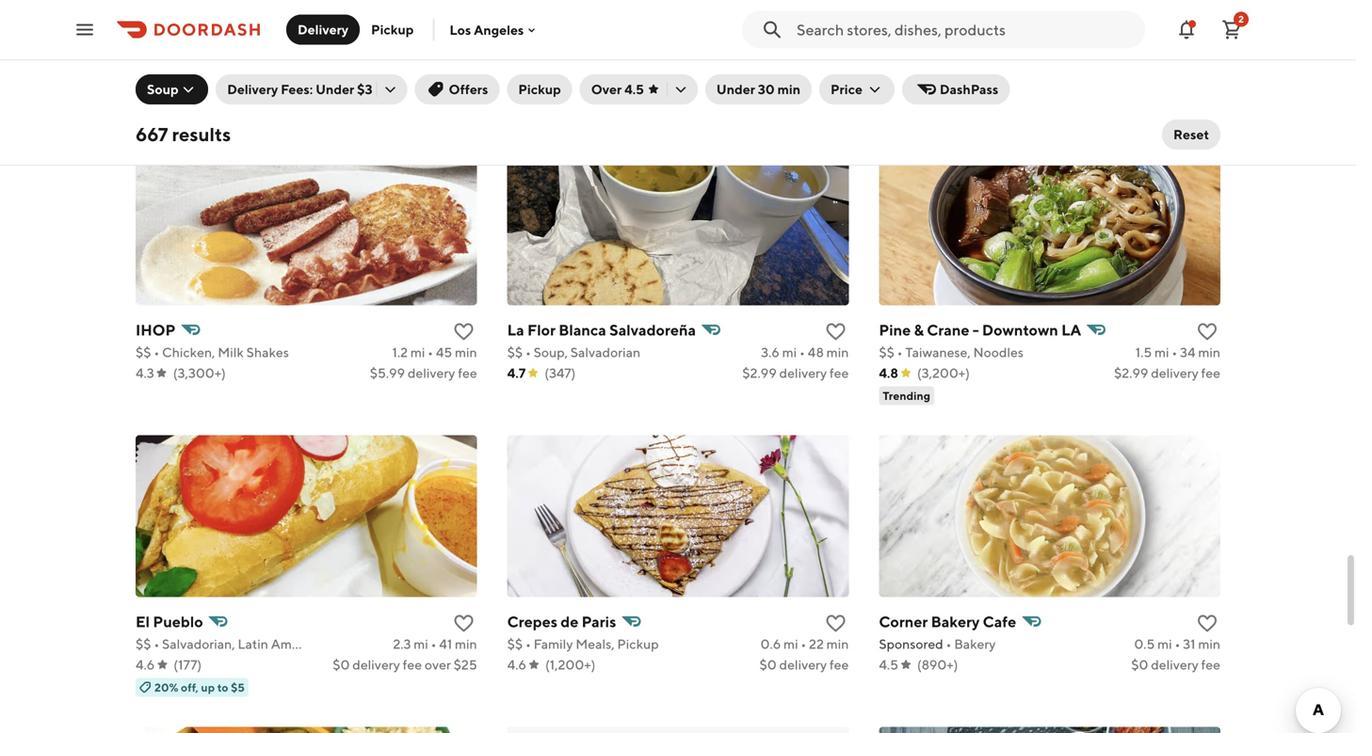 Task type: locate. For each thing, give the bounding box(es) containing it.
chicken,
[[162, 345, 215, 360]]

1 horizontal spatial 4.6
[[507, 657, 526, 673]]

delivery down 1.5 mi • 34 min
[[1151, 366, 1199, 381]]

delivery down (1,800+)
[[172, 98, 214, 111]]

over down 3.4 mi • 40 min
[[424, 74, 450, 89]]

1 horizontal spatial 4.4
[[879, 74, 898, 89]]

$$ for la flor blanca salvadoreña
[[507, 345, 523, 360]]

• left chinese,
[[897, 53, 903, 68]]

$$ down angeles
[[507, 53, 523, 68]]

min inside button
[[778, 81, 801, 97]]

$​0 delivery fee down the 0.5 mi • 31 min
[[1131, 657, 1221, 673]]

fee down 0.6 mi • 22 min
[[830, 657, 849, 673]]

delivery down 0.6 mi • 22 min
[[779, 657, 827, 673]]

1 vertical spatial pickup button
[[507, 74, 572, 105]]

noodles for pine & crane - downtown la
[[973, 345, 1024, 360]]

soup,
[[534, 345, 568, 360]]

$$ down el
[[136, 637, 151, 652]]

mi for namsan
[[409, 53, 424, 68]]

min up $20
[[455, 53, 477, 68]]

0 horizontal spatial $2.99
[[742, 366, 777, 381]]

• left 22
[[801, 637, 806, 652]]

1 horizontal spatial $2.99 delivery fee
[[1114, 366, 1221, 381]]

$2.99
[[742, 366, 777, 381], [1114, 366, 1148, 381]]

under
[[316, 81, 354, 97], [716, 81, 755, 97]]

fee down 2.3
[[403, 657, 422, 673]]

1 under from the left
[[316, 81, 354, 97]]

delivery
[[351, 74, 399, 89], [779, 74, 827, 89], [172, 98, 214, 111], [408, 366, 455, 381], [779, 366, 827, 381], [1151, 366, 1199, 381], [352, 657, 400, 673], [779, 657, 827, 673], [1151, 657, 1199, 673]]

0 vertical spatial bakery
[[931, 613, 980, 631]]

1 horizontal spatial 30
[[1179, 53, 1196, 68]]

de
[[561, 613, 579, 631]]

2.3
[[393, 637, 411, 652]]

$$ for crepes de paris
[[507, 637, 523, 652]]

click to add this store to your saved list image
[[453, 321, 475, 343], [453, 613, 475, 635], [824, 613, 847, 635], [1196, 613, 1219, 635]]

• left 41
[[431, 637, 436, 652]]

$​0 delivery fee for corner bakery cafe
[[1131, 657, 1221, 673]]

mi right "0.9"
[[782, 53, 796, 68]]

salvadorian,
[[162, 637, 235, 652]]

click to add this store to your saved list image up 1.2 mi • 45 min
[[453, 321, 475, 343]]

delivery
[[298, 22, 348, 37], [227, 81, 278, 97]]

4.6 up 20% on the left bottom of the page
[[136, 657, 155, 673]]

mi right 3.6
[[782, 345, 797, 360]]

0 vertical spatial delivery
[[298, 22, 348, 37]]

2 4.6 from the left
[[507, 657, 526, 673]]

1 vertical spatial over
[[425, 657, 451, 673]]

delivery down 0.9 mi • 20 min
[[779, 74, 827, 89]]

$$ up the 4.3
[[136, 345, 151, 360]]

noodles up the dashpass at the right top
[[960, 53, 1011, 68]]

delivery inside button
[[298, 22, 348, 37]]

$2.99 delivery fee down 3.6 mi • 48 min at the right top of page
[[742, 366, 849, 381]]

noodles for joonghwaru
[[960, 53, 1011, 68]]

ihop
[[136, 321, 176, 339]]

1 vertical spatial bakery
[[954, 637, 996, 652]]

4.5 down sponsored on the right
[[879, 657, 898, 673]]

fee down the 0.5 mi • 31 min
[[1201, 657, 1221, 673]]

delivery down 3.6 mi • 48 min at the right top of page
[[779, 366, 827, 381]]

margarita's place
[[507, 29, 628, 47]]

open menu image
[[73, 18, 96, 41]]

$​0 for el pueblo
[[333, 657, 350, 673]]

2 4.4 from the left
[[879, 74, 898, 89]]

bakery
[[931, 613, 980, 631], [954, 637, 996, 652]]

over
[[424, 74, 450, 89], [425, 657, 451, 673]]

4.7
[[136, 74, 154, 89], [507, 366, 526, 381]]

delivery for pine & crane - downtown la
[[1151, 366, 1199, 381]]

delivery up delivery fees: under $3
[[298, 22, 348, 37]]

min right 48
[[827, 345, 849, 360]]

0 horizontal spatial 4.7
[[136, 74, 154, 89]]

$$ down 'la'
[[507, 345, 523, 360]]

• right 3.0
[[1171, 53, 1176, 68]]

fee for ihop
[[458, 366, 477, 381]]

1 4.4 from the left
[[507, 74, 526, 89]]

$$ • takeout, pickup
[[136, 53, 258, 68]]

$$ • family meals, pickup
[[507, 637, 659, 652]]

fee down 1.5 mi • 34 min
[[1201, 366, 1221, 381]]

mi for pine & crane - downtown la
[[1155, 345, 1169, 360]]

0.9
[[759, 53, 779, 68]]

price
[[831, 81, 863, 97]]

click to add this store to your saved list image
[[453, 29, 475, 51], [824, 29, 847, 51], [824, 321, 847, 343], [1196, 321, 1219, 343]]

1 vertical spatial 4.7
[[507, 366, 526, 381]]

delivery down 2.3
[[352, 657, 400, 673]]

fee down 3.6 mi • 48 min at the right top of page
[[830, 366, 849, 381]]

31
[[1183, 637, 1196, 652]]

fee down (1,800+)
[[217, 98, 234, 111]]

$2.99 for la flor blanca salvadoreña
[[742, 366, 777, 381]]

pickup up (1,800+)
[[216, 53, 258, 68]]

1 $2.99 delivery fee from the left
[[742, 366, 849, 381]]

$2.99 delivery fee
[[742, 366, 849, 381], [1114, 366, 1221, 381]]

1 $2.99 from the left
[[742, 366, 777, 381]]

4.6
[[136, 657, 155, 673], [507, 657, 526, 673]]

pine
[[879, 321, 911, 339]]

0 horizontal spatial 4.4
[[507, 74, 526, 89]]

0 vertical spatial pickup button
[[360, 15, 425, 45]]

click to add this store to your saved list image for de
[[824, 613, 847, 635]]

0 horizontal spatial 4.6
[[136, 657, 155, 673]]

delivery down 1.2 mi • 45 min
[[408, 366, 455, 381]]

$​0 delivery fee
[[760, 74, 849, 89], [760, 657, 849, 673], [1131, 657, 1221, 673]]

bakery down cafe
[[954, 637, 996, 652]]

• left 34
[[1172, 345, 1177, 360]]

mi right 0.6 on the right bottom of page
[[784, 637, 798, 652]]

4.4 right offers
[[507, 74, 526, 89]]

delivery left the fees:
[[227, 81, 278, 97]]

min for la flor blanca salvadoreña
[[827, 345, 849, 360]]

takeout,
[[162, 53, 214, 68]]

1 horizontal spatial delivery
[[298, 22, 348, 37]]

0 vertical spatial over
[[424, 74, 450, 89]]

min right "20"
[[827, 53, 849, 68]]

48
[[808, 345, 824, 360]]

4.5 right the over on the top left
[[624, 81, 644, 97]]

results
[[172, 123, 231, 146]]

1 vertical spatial 30
[[758, 81, 775, 97]]

pickup button up 3.4
[[360, 15, 425, 45]]

30 inside button
[[758, 81, 775, 97]]

4.7 down namsan
[[136, 74, 154, 89]]

pickup up 3.4
[[371, 22, 414, 37]]

(347)
[[545, 366, 576, 381]]

0 horizontal spatial pickup button
[[360, 15, 425, 45]]

noodles down the 'pine & crane - downtown la'
[[973, 345, 1024, 360]]

notification bell image
[[1175, 18, 1198, 41]]

2 $2.99 from the left
[[1114, 366, 1148, 381]]

min right 31
[[1198, 637, 1221, 652]]

$5
[[231, 682, 245, 695]]

click to add this store to your saved list image up the 0.5 mi • 31 min
[[1196, 613, 1219, 635]]

fee for namsan
[[402, 74, 421, 89]]

0 horizontal spatial 4.5
[[624, 81, 644, 97]]

chinese,
[[905, 53, 958, 68]]

1 horizontal spatial 4.7
[[507, 366, 526, 381]]

over 4.5
[[591, 81, 644, 97]]

latin
[[238, 637, 268, 652]]

$2.99 down the 1.5
[[1114, 366, 1148, 381]]

delivery for ihop
[[408, 366, 455, 381]]

los
[[450, 22, 471, 37]]

pickup button down mexican,
[[507, 74, 572, 105]]

• left 40
[[427, 53, 432, 68]]

delivery for namsan
[[351, 74, 399, 89]]

min
[[455, 53, 477, 68], [827, 53, 849, 68], [1198, 53, 1221, 68], [778, 81, 801, 97], [455, 345, 477, 360], [827, 345, 849, 360], [1198, 345, 1221, 360], [455, 637, 477, 652], [827, 637, 849, 652], [1198, 637, 1221, 652]]

0 horizontal spatial 30
[[758, 81, 775, 97]]

mi right the 0.5
[[1158, 637, 1172, 652]]

0 horizontal spatial under
[[316, 81, 354, 97]]

• down margarita's
[[525, 53, 531, 68]]

delivery down the 0.5 mi • 31 min
[[1151, 657, 1199, 673]]

0 vertical spatial noodles
[[960, 53, 1011, 68]]

$2.99 delivery fee down 1.5 mi • 34 min
[[1114, 366, 1221, 381]]

delivery for el pueblo
[[352, 657, 400, 673]]

bakery up sponsored • bakery
[[931, 613, 980, 631]]

$​0
[[332, 74, 349, 89], [760, 74, 777, 89], [333, 657, 350, 673], [760, 657, 777, 673], [1131, 657, 1148, 673]]

mi right 3.0
[[1153, 53, 1168, 68]]

taiwanese,
[[905, 345, 971, 360]]

blanca
[[559, 321, 606, 339]]

fee for pine & crane - downtown la
[[1201, 366, 1221, 381]]

mi right the 1.5
[[1155, 345, 1169, 360]]

mi for la flor blanca salvadoreña
[[782, 345, 797, 360]]

$$
[[136, 53, 151, 68], [507, 53, 523, 68], [879, 53, 895, 68], [136, 345, 151, 360], [507, 345, 523, 360], [879, 345, 895, 360], [136, 637, 151, 652], [507, 637, 523, 652]]

$$ down namsan
[[136, 53, 151, 68]]

$$ • chicken, milk shakes
[[136, 345, 289, 360]]

fee for el pueblo
[[403, 657, 422, 673]]

30
[[1179, 53, 1196, 68], [758, 81, 775, 97]]

delivery for delivery fees: under $3
[[227, 81, 278, 97]]

4.5 inside over 4.5 button
[[624, 81, 644, 97]]

paris
[[582, 613, 616, 631]]

min right the 45 at the top left
[[455, 345, 477, 360]]

mi right 2.3
[[414, 637, 428, 652]]

4.4
[[507, 74, 526, 89], [879, 74, 898, 89]]

0 horizontal spatial $2.99 delivery fee
[[742, 366, 849, 381]]

• down corner bakery cafe
[[946, 637, 952, 652]]

over
[[591, 81, 622, 97]]

$$ up the 4.8 at the right
[[879, 345, 895, 360]]

la
[[1061, 321, 1081, 339]]

1.5
[[1136, 345, 1152, 360]]

min for crepes de paris
[[827, 637, 849, 652]]

click to add this store to your saved list image up 0.6 mi • 22 min
[[824, 613, 847, 635]]

noodles
[[960, 53, 1011, 68], [973, 345, 1024, 360]]

0 vertical spatial 4.7
[[136, 74, 154, 89]]

$$ up price button
[[879, 53, 895, 68]]

over for el pueblo
[[425, 657, 451, 673]]

$2.99 down 3.6
[[742, 366, 777, 381]]

4.4 for $$ • mexican, breakfast
[[507, 74, 526, 89]]

4.6 for el
[[136, 657, 155, 673]]

mi for el pueblo
[[414, 637, 428, 652]]

$$ down crepes
[[507, 637, 523, 652]]

$​0 for crepes de paris
[[760, 657, 777, 673]]

$​0 delivery fee down 0.6 mi • 22 min
[[760, 657, 849, 673]]

mi right 1.2 on the top left of the page
[[410, 345, 425, 360]]

0 vertical spatial 30
[[1179, 53, 1196, 68]]

• left the 45 at the top left
[[428, 345, 433, 360]]

min down 1 items, open order cart icon
[[1198, 53, 1221, 68]]

4.6 down crepes
[[507, 657, 526, 673]]

delivery down 3.4
[[351, 74, 399, 89]]

reset
[[1173, 127, 1209, 142]]

offers
[[449, 81, 488, 97]]

cafe
[[983, 613, 1016, 631]]

4.4 right price
[[879, 74, 898, 89]]

1 vertical spatial noodles
[[973, 345, 1024, 360]]

soup
[[147, 81, 179, 97]]

• down namsan
[[154, 53, 159, 68]]

30 down notification bell image
[[1179, 53, 1196, 68]]

$​0 for corner bakery cafe
[[1131, 657, 1148, 673]]

1 horizontal spatial pickup button
[[507, 74, 572, 105]]

2 under from the left
[[716, 81, 755, 97]]

4.8
[[879, 366, 898, 381]]

pickup button
[[360, 15, 425, 45], [507, 74, 572, 105]]

fee down 1.2 mi • 45 min
[[458, 366, 477, 381]]

min for pine & crane - downtown la
[[1198, 345, 1221, 360]]

1 4.6 from the left
[[136, 657, 155, 673]]

breakfast
[[590, 53, 648, 68]]

min right 34
[[1198, 345, 1221, 360]]

trending
[[883, 390, 930, 403]]

min right 41
[[455, 637, 477, 652]]

• left 48
[[800, 345, 805, 360]]

salvadorian
[[571, 345, 640, 360]]

30 down "0.9"
[[758, 81, 775, 97]]

45
[[436, 345, 452, 360]]

0 horizontal spatial delivery
[[227, 81, 278, 97]]

fees:
[[281, 81, 313, 97]]

fee down 3.4
[[402, 74, 421, 89]]

1 vertical spatial delivery
[[227, 81, 278, 97]]

1 horizontal spatial under
[[716, 81, 755, 97]]

$5.99
[[370, 366, 405, 381]]

0.6
[[760, 637, 781, 652]]

delivery for corner bakery cafe
[[1151, 657, 1199, 673]]

1 horizontal spatial $2.99
[[1114, 366, 1148, 381]]

$25
[[454, 657, 477, 673]]

meals,
[[576, 637, 615, 652]]

click to add this store to your saved list image up the 2.3 mi • 41 min
[[453, 613, 475, 635]]

pine & crane - downtown la
[[879, 321, 1081, 339]]

min down 0.9 mi • 20 min
[[778, 81, 801, 97]]

$$ for joonghwaru
[[879, 53, 895, 68]]

(3,200+)
[[917, 366, 970, 381]]

american
[[271, 637, 329, 652]]

min right 22
[[827, 637, 849, 652]]

(1,800+)
[[173, 74, 224, 89]]

$0 delivery fee
[[154, 98, 234, 111]]

1 vertical spatial 4.5
[[879, 657, 898, 673]]

over down the 2.3 mi • 41 min
[[425, 657, 451, 673]]

4.7 down 'la'
[[507, 366, 526, 381]]

2 $2.99 delivery fee from the left
[[1114, 366, 1221, 381]]

mi right 3.4
[[409, 53, 424, 68]]

mi
[[409, 53, 424, 68], [782, 53, 796, 68], [1153, 53, 1168, 68], [410, 345, 425, 360], [782, 345, 797, 360], [1155, 345, 1169, 360], [414, 637, 428, 652], [784, 637, 798, 652], [1158, 637, 1172, 652]]

0 vertical spatial 4.5
[[624, 81, 644, 97]]

$20
[[453, 74, 477, 89]]

• left "soup,"
[[525, 345, 531, 360]]

$$ for el pueblo
[[136, 637, 151, 652]]

$$ for namsan
[[136, 53, 151, 68]]



Task type: vqa. For each thing, say whether or not it's contained in the screenshot.
left Delivery
yes



Task type: describe. For each thing, give the bounding box(es) containing it.
• down pine
[[897, 345, 903, 360]]

pickup right meals, on the bottom
[[617, 637, 659, 652]]

pickup down mexican,
[[518, 81, 561, 97]]

$​0 for namsan
[[332, 74, 349, 89]]

• down ihop
[[154, 345, 159, 360]]

$2.99 delivery fee for pine & crane - downtown la
[[1114, 366, 1221, 381]]

1.2 mi • 45 min
[[392, 345, 477, 360]]

20%
[[154, 682, 178, 695]]

(225)
[[917, 74, 949, 89]]

family
[[534, 637, 573, 652]]

$$ • mexican, breakfast
[[507, 53, 648, 68]]

namsan
[[136, 29, 195, 47]]

0.5
[[1134, 637, 1155, 652]]

los angeles
[[450, 22, 524, 37]]

4.4 for $$ • chinese, noodles
[[879, 74, 898, 89]]

$$ for pine & crane - downtown la
[[879, 345, 895, 360]]

salvadoreña
[[609, 321, 696, 339]]

3.4 mi • 40 min
[[388, 53, 477, 68]]

mi for corner bakery cafe
[[1158, 637, 1172, 652]]

reset button
[[1162, 120, 1221, 150]]

1 items, open order cart image
[[1221, 18, 1243, 41]]

off,
[[181, 682, 199, 695]]

pueblo
[[153, 613, 203, 631]]

under inside button
[[716, 81, 755, 97]]

$$ • taiwanese, noodles
[[879, 345, 1024, 360]]

1.2
[[392, 345, 408, 360]]

• down "el pueblo"
[[154, 637, 159, 652]]

over for namsan
[[424, 74, 450, 89]]

mi for ihop
[[410, 345, 425, 360]]

41
[[439, 637, 452, 652]]

soup button
[[136, 74, 208, 105]]

667
[[136, 123, 168, 146]]

min for joonghwaru
[[1198, 53, 1221, 68]]

20
[[807, 53, 824, 68]]

4.3
[[136, 366, 154, 381]]

milk
[[218, 345, 244, 360]]

0.9 mi • 20 min
[[759, 53, 849, 68]]

$3
[[357, 81, 373, 97]]

3.6
[[761, 345, 780, 360]]

4.7 for namsan
[[136, 74, 154, 89]]

0.6 mi • 22 min
[[760, 637, 849, 652]]

el pueblo
[[136, 613, 203, 631]]

• left 31
[[1175, 637, 1180, 652]]

$​0 delivery fee down 0.9 mi • 20 min
[[760, 74, 849, 89]]

2.3 mi • 41 min
[[393, 637, 477, 652]]

(890+)
[[917, 657, 958, 673]]

margarita's
[[507, 29, 586, 47]]

(177)
[[174, 657, 202, 673]]

$2.99 delivery fee for la flor blanca salvadoreña
[[742, 366, 849, 381]]

$0
[[154, 98, 169, 111]]

(1,300+)
[[545, 74, 596, 89]]

3.0 mi • 30 min
[[1131, 53, 1221, 68]]

angeles
[[474, 22, 524, 37]]

fee for corner bakery cafe
[[1201, 657, 1221, 673]]

667 results
[[136, 123, 231, 146]]

2 button
[[1213, 11, 1251, 49]]

offers button
[[415, 74, 499, 105]]

delivery button
[[286, 15, 360, 45]]

la
[[507, 321, 524, 339]]

34
[[1180, 345, 1196, 360]]

sponsored
[[879, 637, 943, 652]]

20% off, up to $5
[[154, 682, 245, 695]]

$$ • salvadorian, latin american
[[136, 637, 329, 652]]

delivery fees: under $3
[[227, 81, 373, 97]]

price button
[[819, 74, 895, 105]]

4.6 for crepes
[[507, 657, 526, 673]]

&
[[914, 321, 924, 339]]

min for corner bakery cafe
[[1198, 637, 1221, 652]]

mi for joonghwaru
[[1153, 53, 1168, 68]]

fee for crepes de paris
[[830, 657, 849, 673]]

mexican,
[[534, 53, 588, 68]]

22
[[809, 637, 824, 652]]

sponsored • bakery
[[879, 637, 996, 652]]

min for el pueblo
[[455, 637, 477, 652]]

click to add this store to your saved list image for pueblo
[[453, 613, 475, 635]]

to
[[217, 682, 228, 695]]

delivery for crepes de paris
[[779, 657, 827, 673]]

2
[[1238, 14, 1244, 24]]

1 horizontal spatial 4.5
[[879, 657, 898, 673]]

Store search: begin typing to search for stores available on DoorDash text field
[[797, 19, 1134, 40]]

-
[[973, 321, 979, 339]]

dashpass button
[[902, 74, 1010, 105]]

1.5 mi • 34 min
[[1136, 345, 1221, 360]]

$​0 delivery fee over $25
[[333, 657, 477, 673]]

under 30 min button
[[705, 74, 812, 105]]

shakes
[[246, 345, 289, 360]]

la flor blanca salvadoreña
[[507, 321, 696, 339]]

$2.99 for pine & crane - downtown la
[[1114, 366, 1148, 381]]

over 4.5 button
[[580, 74, 698, 105]]

click to add this store to your saved list image for bakery
[[1196, 613, 1219, 635]]

min for ihop
[[455, 345, 477, 360]]

click to add this store to your saved list image for la flor blanca salvadoreña
[[824, 321, 847, 343]]

el
[[136, 613, 150, 631]]

click to add this store to your saved list image for pine & crane - downtown la
[[1196, 321, 1219, 343]]

joonghwaru
[[879, 29, 966, 47]]

$$ for ihop
[[136, 345, 151, 360]]

corner
[[879, 613, 928, 631]]

$​0 delivery fee for crepes de paris
[[760, 657, 849, 673]]

crepes
[[507, 613, 558, 631]]

• left "20"
[[799, 53, 804, 68]]

downtown
[[982, 321, 1058, 339]]

$$ • soup, salvadorian
[[507, 345, 640, 360]]

click to add this store to your saved list image for namsan
[[453, 29, 475, 51]]

fee for la flor blanca salvadoreña
[[830, 366, 849, 381]]

delivery for delivery
[[298, 22, 348, 37]]

crepes de paris
[[507, 613, 616, 631]]

• down crepes
[[525, 637, 531, 652]]

3.6 mi • 48 min
[[761, 345, 849, 360]]

crane
[[927, 321, 970, 339]]

4.7 for la flor blanca salvadoreña
[[507, 366, 526, 381]]

min for namsan
[[455, 53, 477, 68]]

up
[[201, 682, 215, 695]]

fee down 0.9 mi • 20 min
[[830, 74, 849, 89]]

delivery for la flor blanca salvadoreña
[[779, 366, 827, 381]]

mi for crepes de paris
[[784, 637, 798, 652]]

flor
[[527, 321, 556, 339]]

under 30 min
[[716, 81, 801, 97]]



